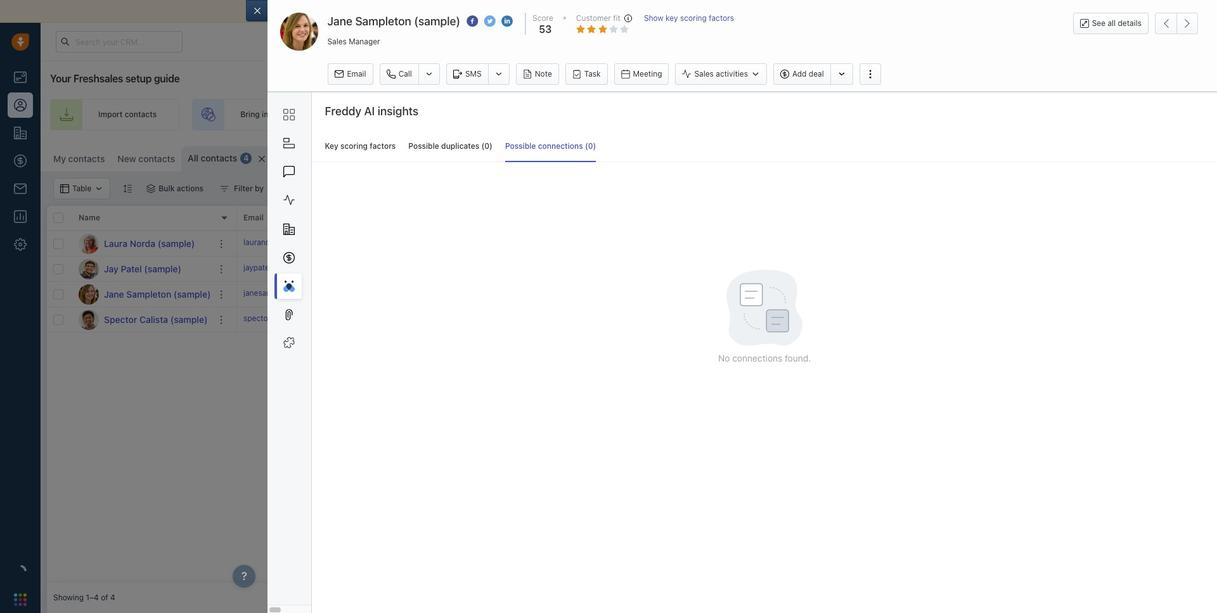 Task type: locate. For each thing, give the bounding box(es) containing it.
jane up sales manager
[[328, 15, 353, 28]]

setup
[[125, 73, 152, 84]]

0 vertical spatial jane sampleton (sample)
[[328, 15, 461, 28]]

spector calista (sample) link
[[104, 314, 208, 326]]

sampleton up manager
[[355, 15, 412, 28]]

in
[[262, 110, 269, 120]]

2 j image from the top
[[79, 284, 99, 305]]

j image up s icon
[[79, 284, 99, 305]]

0 horizontal spatial add
[[793, 69, 807, 79]]

jane inside dialog
[[328, 15, 353, 28]]

deal
[[809, 69, 824, 79]]

row group
[[47, 231, 237, 333], [237, 231, 1211, 333]]

1 horizontal spatial of
[[581, 6, 590, 16]]

row group containing laura norda (sample)
[[47, 231, 237, 333]]

filter by button
[[212, 178, 272, 200]]

0 vertical spatial add
[[793, 69, 807, 79]]

james peterson for janesampleton@gmail.com
[[734, 290, 792, 299]]

add inside button
[[793, 69, 807, 79]]

1 horizontal spatial your
[[427, 110, 443, 120]]

0 horizontal spatial your
[[324, 6, 343, 16]]

sms button
[[446, 63, 488, 85]]

j image left jay
[[79, 259, 99, 279]]

add inside button
[[1160, 152, 1175, 162]]

1 horizontal spatial import
[[680, 6, 708, 16]]

0 horizontal spatial scoring
[[341, 142, 368, 151]]

1 horizontal spatial scoring
[[680, 13, 707, 23]]

team
[[445, 110, 464, 120]]

1 (0) from the left
[[482, 142, 493, 151]]

data
[[767, 6, 786, 16]]

0 vertical spatial email
[[347, 69, 366, 79]]

1 horizontal spatial connections
[[733, 353, 783, 364]]

sales
[[328, 36, 347, 46], [695, 69, 714, 79]]

(sample) up the jane sampleton (sample) link
[[144, 264, 181, 274]]

1 vertical spatial import contacts
[[1051, 152, 1109, 162]]

all
[[711, 6, 720, 16], [1108, 18, 1116, 28]]

customize table
[[959, 152, 1019, 162]]

possible duplicates (0)
[[409, 142, 493, 151]]

1 vertical spatial james peterson
[[734, 290, 792, 299]]

0 vertical spatial container_wx8msf4aqz5i3rn1 image
[[947, 153, 956, 162]]

1 vertical spatial 4
[[110, 594, 115, 603]]

0 horizontal spatial email
[[244, 213, 264, 223]]

0 vertical spatial j image
[[79, 259, 99, 279]]

2 vertical spatial import
[[1051, 152, 1075, 162]]

3 peterson from the top
[[760, 315, 792, 325]]

possible for possible duplicates (0)
[[409, 142, 439, 151]]

import right "table" at right top
[[1051, 152, 1075, 162]]

sales left the activities
[[695, 69, 714, 79]]

1 vertical spatial jane sampleton (sample)
[[104, 289, 211, 300]]

1 vertical spatial factors
[[370, 142, 396, 151]]

container_wx8msf4aqz5i3rn1 image inside filter by "button"
[[220, 185, 229, 193]]

email down filter by
[[244, 213, 264, 223]]

import inside button
[[1051, 152, 1075, 162]]

your
[[50, 73, 71, 84]]

email inside button
[[347, 69, 366, 79]]

j image
[[79, 259, 99, 279], [79, 284, 99, 305]]

0 vertical spatial factors
[[709, 13, 734, 23]]

3 james from the top
[[734, 315, 758, 325]]

0 horizontal spatial container_wx8msf4aqz5i3rn1 image
[[220, 185, 229, 193]]

12 more... button
[[277, 150, 339, 168]]

1 horizontal spatial 4
[[244, 154, 249, 163]]

1 vertical spatial email
[[244, 213, 264, 223]]

james
[[734, 264, 758, 274], [734, 290, 758, 299], [734, 315, 758, 325]]

1 horizontal spatial sampleton
[[355, 15, 412, 28]]

1 vertical spatial all
[[1108, 18, 1116, 28]]

james for spectorcalista@gmail.com
[[734, 315, 758, 325]]

by
[[255, 184, 264, 193]]

see all details
[[1093, 18, 1142, 28]]

import for import contacts link
[[98, 110, 123, 120]]

0 horizontal spatial import
[[98, 110, 123, 120]]

connect your mailbox link
[[286, 6, 380, 16]]

import contacts button
[[1033, 147, 1115, 168]]

jane down jay
[[104, 289, 124, 300]]

1 horizontal spatial email
[[347, 69, 366, 79]]

1 vertical spatial import
[[98, 110, 123, 120]]

container_wx8msf4aqz5i3rn1 image inside customize table button
[[947, 153, 956, 162]]

connect
[[286, 6, 322, 16]]

import contacts inside button
[[1051, 152, 1109, 162]]

calista
[[140, 314, 168, 325]]

scoring up ⌘ o
[[341, 142, 368, 151]]

container_wx8msf4aqz5i3rn1 image
[[220, 185, 229, 193], [722, 316, 731, 324]]

dialog
[[246, 0, 1218, 614]]

3 james peterson from the top
[[734, 315, 792, 325]]

all right see
[[1108, 18, 1116, 28]]

1 possible from the left
[[409, 142, 439, 151]]

add left deal on the top right of the page
[[793, 69, 807, 79]]

1 j image from the top
[[79, 259, 99, 279]]

sync
[[559, 6, 579, 16]]

2 peterson from the top
[[760, 290, 792, 299]]

1 horizontal spatial sales
[[695, 69, 714, 79]]

filter by
[[234, 184, 264, 193]]

0 vertical spatial 4
[[244, 154, 249, 163]]

your for team
[[427, 110, 443, 120]]

0 vertical spatial james peterson
[[734, 264, 792, 274]]

your left 'mailbox'
[[324, 6, 343, 16]]

import right key
[[680, 6, 708, 16]]

press space to select this row. row
[[47, 231, 237, 257], [237, 231, 1211, 257], [47, 257, 237, 282], [237, 257, 1211, 282], [47, 282, 237, 308], [237, 282, 1211, 308], [47, 308, 237, 333], [237, 308, 1211, 333]]

import
[[680, 6, 708, 16], [98, 110, 123, 120], [1051, 152, 1075, 162]]

(sample) left 'facebook circled' image
[[414, 15, 461, 28]]

1 horizontal spatial container_wx8msf4aqz5i3rn1 image
[[722, 316, 731, 324]]

peterson
[[760, 264, 792, 274], [760, 290, 792, 299], [760, 315, 792, 325]]

1 horizontal spatial jane sampleton (sample)
[[328, 15, 461, 28]]

(sample) up spector calista (sample)
[[174, 289, 211, 300]]

0 vertical spatial jane
[[328, 15, 353, 28]]

1 horizontal spatial possible
[[505, 142, 536, 151]]

peterson for janesampleton@gmail.com
[[760, 290, 792, 299]]

call
[[399, 69, 412, 79]]

2 row group from the left
[[237, 231, 1211, 333]]

showing
[[53, 594, 84, 603]]

insights
[[378, 105, 419, 118]]

import down your freshsales setup guide at top left
[[98, 110, 123, 120]]

invite your team link
[[356, 99, 486, 131]]

see
[[1093, 18, 1106, 28]]

1 vertical spatial container_wx8msf4aqz5i3rn1 image
[[147, 185, 156, 193]]

1 horizontal spatial jane
[[328, 15, 353, 28]]

1 row group from the left
[[47, 231, 237, 333]]

2 vertical spatial container_wx8msf4aqz5i3rn1 image
[[722, 290, 731, 299]]

email down sales manager
[[347, 69, 366, 79]]

1 horizontal spatial factors
[[709, 13, 734, 23]]

⌘
[[345, 154, 352, 164]]

sales manager
[[328, 36, 380, 46]]

your left sales
[[722, 6, 741, 16]]

sales left manager
[[328, 36, 347, 46]]

import contacts
[[98, 110, 157, 120], [1051, 152, 1109, 162]]

bring in website leads link
[[192, 99, 344, 131]]

customer
[[576, 13, 611, 23]]

jay patel (sample) link
[[104, 263, 181, 276]]

connections
[[538, 142, 583, 151], [733, 353, 783, 364]]

j image for jay patel (sample)
[[79, 259, 99, 279]]

0 vertical spatial of
[[581, 6, 590, 16]]

grid
[[47, 205, 1211, 583]]

s image
[[79, 310, 99, 330]]

1 vertical spatial connections
[[733, 353, 783, 364]]

4 up filter by
[[244, 154, 249, 163]]

0 horizontal spatial sales
[[328, 36, 347, 46]]

sampleton down jay patel (sample) link
[[126, 289, 171, 300]]

container_wx8msf4aqz5i3rn1 image for customize
[[947, 153, 956, 162]]

0 horizontal spatial container_wx8msf4aqz5i3rn1 image
[[147, 185, 156, 193]]

container_wx8msf4aqz5i3rn1 image
[[947, 153, 956, 162], [147, 185, 156, 193], [722, 290, 731, 299]]

0 horizontal spatial (0)
[[482, 142, 493, 151]]

jane sampleton (sample) inside press space to select this row. "row"
[[104, 289, 211, 300]]

sales
[[743, 6, 765, 16]]

1 vertical spatial sampleton
[[126, 289, 171, 300]]

patel
[[121, 264, 142, 274]]

2-
[[531, 6, 540, 16]]

contacts inside 'import contacts' button
[[1077, 152, 1109, 162]]

sales for sales activities
[[695, 69, 714, 79]]

scoring right key
[[680, 13, 707, 23]]

connections for no
[[733, 353, 783, 364]]

0 vertical spatial container_wx8msf4aqz5i3rn1 image
[[220, 185, 229, 193]]

spectorcalista@gmail.com
[[244, 314, 338, 323]]

2 vertical spatial james
[[734, 315, 758, 325]]

1 vertical spatial jane
[[104, 289, 124, 300]]

2 horizontal spatial import
[[1051, 152, 1075, 162]]

container_wx8msf4aqz5i3rn1 image up the no
[[722, 316, 731, 324]]

bulk actions button
[[138, 178, 212, 200]]

0 horizontal spatial of
[[101, 594, 108, 603]]

all left sales
[[711, 6, 720, 16]]

jay patel (sample)
[[104, 264, 181, 274]]

of right the sync
[[581, 6, 590, 16]]

leads
[[301, 110, 321, 120]]

2 vertical spatial james peterson
[[734, 315, 792, 325]]

add contact
[[1160, 152, 1205, 162]]

of right the '1–4' on the left bottom
[[101, 594, 108, 603]]

(0)
[[482, 142, 493, 151], [585, 142, 596, 151]]

0 horizontal spatial jane
[[104, 289, 124, 300]]

1 vertical spatial container_wx8msf4aqz5i3rn1 image
[[722, 316, 731, 324]]

0 horizontal spatial 4
[[110, 594, 115, 603]]

2 james peterson from the top
[[734, 290, 792, 299]]

factors left sales
[[709, 13, 734, 23]]

your left team
[[427, 110, 443, 120]]

container_wx8msf4aqz5i3rn1 image inside bulk actions button
[[147, 185, 156, 193]]

scoring
[[680, 13, 707, 23], [341, 142, 368, 151]]

0 vertical spatial sales
[[328, 36, 347, 46]]

freshworks switcher image
[[14, 594, 27, 607]]

(sample) right calista
[[170, 314, 208, 325]]

1 vertical spatial j image
[[79, 284, 99, 305]]

(sample) for press space to select this row. "row" containing laura norda (sample)
[[158, 238, 195, 249]]

factors
[[709, 13, 734, 23], [370, 142, 396, 151]]

0 vertical spatial james
[[734, 264, 758, 274]]

1 horizontal spatial all
[[1108, 18, 1116, 28]]

factors down freddy ai insights
[[370, 142, 396, 151]]

email
[[347, 69, 366, 79], [244, 213, 264, 223]]

invite
[[405, 110, 425, 120]]

customize table button
[[939, 147, 1027, 168]]

my
[[53, 153, 66, 164]]

1 horizontal spatial container_wx8msf4aqz5i3rn1 image
[[722, 290, 731, 299]]

laura
[[104, 238, 128, 249]]

Search your CRM... text field
[[56, 31, 183, 53]]

0 horizontal spatial possible
[[409, 142, 439, 151]]

0 vertical spatial connections
[[538, 142, 583, 151]]

4 right the '1–4' on the left bottom
[[110, 594, 115, 603]]

close image
[[1199, 8, 1205, 15]]

fit
[[613, 13, 621, 23]]

your
[[324, 6, 343, 16], [722, 6, 741, 16], [427, 110, 443, 120]]

facebook circled image
[[467, 15, 478, 28]]

possible down "invite your team" link
[[409, 142, 439, 151]]

0 vertical spatial import contacts
[[98, 110, 157, 120]]

all contacts 4
[[188, 153, 249, 164]]

no
[[719, 353, 730, 364]]

add left contact
[[1160, 152, 1175, 162]]

0 vertical spatial peterson
[[760, 264, 792, 274]]

container_wx8msf4aqz5i3rn1 image inside press space to select this row. "row"
[[722, 290, 731, 299]]

container_wx8msf4aqz5i3rn1 image for bulk
[[147, 185, 156, 193]]

2 vertical spatial peterson
[[760, 315, 792, 325]]

row group containing lauranordasample@gmail.com
[[237, 231, 1211, 333]]

(sample)
[[414, 15, 461, 28], [158, 238, 195, 249], [144, 264, 181, 274], [174, 289, 211, 300], [170, 314, 208, 325]]

norda
[[130, 238, 155, 249]]

1 vertical spatial james
[[734, 290, 758, 299]]

name
[[79, 213, 100, 223]]

0 vertical spatial all
[[711, 6, 720, 16]]

jane sampleton (sample) up manager
[[328, 15, 461, 28]]

0 horizontal spatial sampleton
[[126, 289, 171, 300]]

cell
[[332, 231, 427, 256], [427, 231, 523, 256], [523, 231, 618, 256], [618, 231, 713, 256], [713, 231, 808, 256], [808, 231, 903, 256], [903, 231, 998, 256], [998, 231, 1211, 256], [332, 257, 427, 282], [427, 257, 523, 282], [523, 257, 618, 282], [618, 257, 713, 282], [808, 257, 903, 282], [903, 257, 998, 282], [998, 257, 1211, 282], [332, 282, 427, 307], [427, 282, 523, 307], [523, 282, 618, 307], [618, 282, 713, 307], [808, 282, 903, 307], [903, 282, 998, 307], [998, 282, 1211, 307], [332, 308, 427, 332], [427, 308, 523, 332], [523, 308, 618, 332], [618, 308, 713, 332], [808, 308, 903, 332], [903, 308, 998, 332], [998, 308, 1211, 332]]

sampleton inside dialog
[[355, 15, 412, 28]]

all
[[188, 153, 198, 164]]

0 vertical spatial sampleton
[[355, 15, 412, 28]]

bulk
[[159, 184, 175, 193]]

2 possible from the left
[[505, 142, 536, 151]]

james for janesampleton@gmail.com
[[734, 290, 758, 299]]

1 horizontal spatial add
[[1160, 152, 1175, 162]]

1 horizontal spatial (0)
[[585, 142, 596, 151]]

laura norda (sample) link
[[104, 238, 195, 250]]

0 horizontal spatial factors
[[370, 142, 396, 151]]

sampleton inside press space to select this row. "row"
[[126, 289, 171, 300]]

way
[[540, 6, 557, 16]]

1 vertical spatial add
[[1160, 152, 1175, 162]]

jane sampleton (sample) up spector calista (sample)
[[104, 289, 211, 300]]

sales activities button
[[676, 63, 774, 85], [676, 63, 767, 85]]

add deal
[[793, 69, 824, 79]]

1 vertical spatial peterson
[[760, 290, 792, 299]]

0 horizontal spatial import contacts
[[98, 110, 157, 120]]

customize
[[959, 152, 998, 162]]

dialog containing jane sampleton (sample)
[[246, 0, 1218, 614]]

(sample) right norda
[[158, 238, 195, 249]]

1 vertical spatial of
[[101, 594, 108, 603]]

connections for possible
[[538, 142, 583, 151]]

invite your team
[[405, 110, 464, 120]]

note
[[535, 69, 552, 79]]

press space to select this row. row containing laura norda (sample)
[[47, 231, 237, 257]]

0 horizontal spatial jane sampleton (sample)
[[104, 289, 211, 300]]

bring
[[240, 110, 260, 120]]

more...
[[306, 154, 332, 164]]

1 vertical spatial sales
[[695, 69, 714, 79]]

0 horizontal spatial connections
[[538, 142, 583, 151]]

container_wx8msf4aqz5i3rn1 image left filter
[[220, 185, 229, 193]]

1 horizontal spatial import contacts
[[1051, 152, 1109, 162]]

2 (0) from the left
[[585, 142, 596, 151]]

2 james from the top
[[734, 290, 758, 299]]

possible right duplicates
[[505, 142, 536, 151]]

filter
[[234, 184, 253, 193]]

2 horizontal spatial container_wx8msf4aqz5i3rn1 image
[[947, 153, 956, 162]]



Task type: describe. For each thing, give the bounding box(es) containing it.
l image
[[79, 234, 99, 254]]

spector
[[104, 314, 137, 325]]

grid containing laura norda (sample)
[[47, 205, 1211, 583]]

possible connections (0)
[[505, 142, 596, 151]]

new
[[118, 153, 136, 164]]

container_wx8msf4aqz5i3rn1 image for james peterson
[[722, 316, 731, 324]]

activities
[[716, 69, 748, 79]]

0 vertical spatial scoring
[[680, 13, 707, 23]]

improve
[[391, 6, 424, 16]]

freddy
[[325, 105, 362, 118]]

12
[[295, 154, 304, 164]]

my contacts
[[53, 153, 105, 164]]

task button
[[566, 63, 608, 85]]

sales activities
[[695, 69, 748, 79]]

import contacts for import contacts link
[[98, 110, 157, 120]]

duplicates
[[441, 142, 480, 151]]

meeting button
[[614, 63, 669, 85]]

show
[[644, 13, 664, 23]]

4 inside all contacts 4
[[244, 154, 249, 163]]

contact
[[1177, 152, 1205, 162]]

found.
[[785, 353, 811, 364]]

(sample) for press space to select this row. "row" containing jane sampleton (sample)
[[174, 289, 211, 300]]

(sample) for press space to select this row. "row" containing jay patel (sample)
[[144, 264, 181, 274]]

1 vertical spatial scoring
[[341, 142, 368, 151]]

import contacts group
[[1033, 147, 1137, 168]]

freshsales
[[73, 73, 123, 84]]

website
[[271, 110, 299, 120]]

name row
[[47, 206, 237, 231]]

key scoring factors link
[[325, 131, 396, 162]]

jane sampleton (sample) inside dialog
[[328, 15, 461, 28]]

add for add deal
[[793, 69, 807, 79]]

sms
[[465, 69, 482, 79]]

bulk actions
[[159, 184, 204, 193]]

and
[[483, 6, 498, 16]]

new contacts
[[118, 153, 175, 164]]

email
[[592, 6, 614, 16]]

possible connections (0) link
[[505, 131, 596, 162]]

meeting
[[633, 69, 662, 79]]

press space to select this row. row containing lauranordasample@gmail.com
[[237, 231, 1211, 257]]

score
[[533, 13, 554, 23]]

add contact button
[[1143, 147, 1211, 168]]

1–4
[[86, 594, 99, 603]]

show key scoring factors link
[[644, 13, 734, 36]]

import all your sales data link
[[680, 6, 788, 16]]

jane inside press space to select this row. "row"
[[104, 289, 124, 300]]

showing 1–4 of 4
[[53, 594, 115, 603]]

score 53
[[533, 13, 554, 35]]

call link
[[380, 63, 419, 85]]

twitter circled image
[[484, 15, 496, 28]]

email inside grid
[[244, 213, 264, 223]]

1 james from the top
[[734, 264, 758, 274]]

note button
[[516, 63, 559, 85]]

press space to select this row. row containing spectorcalista@gmail.com
[[237, 308, 1211, 333]]

see all details button
[[1074, 13, 1149, 34]]

enable
[[501, 6, 529, 16]]

all inside button
[[1108, 18, 1116, 28]]

call button
[[380, 63, 419, 85]]

janesampleton@gmail.com link
[[244, 288, 340, 301]]

press space to select this row. row containing jaypatelsample@gmail.com
[[237, 257, 1211, 282]]

jane sampleton (sample) link
[[104, 288, 211, 301]]

to
[[380, 6, 388, 16]]

freddy ai insights
[[325, 105, 419, 118]]

janesampleton@gmail.com
[[244, 288, 340, 298]]

all contacts link
[[188, 152, 237, 165]]

53 button
[[536, 24, 552, 35]]

(0) for possible connections (0)
[[585, 142, 596, 151]]

(0) for possible duplicates (0)
[[482, 142, 493, 151]]

laura norda (sample)
[[104, 238, 195, 249]]

peterson for spectorcalista@gmail.com
[[760, 315, 792, 325]]

1 peterson from the top
[[760, 264, 792, 274]]

details
[[1118, 18, 1142, 28]]

mailbox
[[345, 6, 378, 16]]

sales for sales manager
[[328, 36, 347, 46]]

press space to select this row. row containing jane sampleton (sample)
[[47, 282, 237, 308]]

0 vertical spatial import
[[680, 6, 708, 16]]

connect your mailbox to improve deliverability and enable 2-way sync of email conversations. import all your sales data
[[286, 6, 786, 16]]

j image for jane sampleton (sample)
[[79, 284, 99, 305]]

jaypatelsample@gmail.com
[[244, 263, 341, 273]]

spectorcalista@gmail.com link
[[244, 313, 338, 327]]

manager
[[349, 36, 380, 46]]

your for mailbox
[[324, 6, 343, 16]]

spector calista (sample)
[[104, 314, 208, 325]]

bring in website leads
[[240, 110, 321, 120]]

press space to select this row. row containing jay patel (sample)
[[47, 257, 237, 282]]

james peterson for spectorcalista@gmail.com
[[734, 315, 792, 325]]

guide
[[154, 73, 180, 84]]

1 james peterson from the top
[[734, 264, 792, 274]]

add deal button
[[774, 63, 831, 85]]

contacts inside import contacts link
[[125, 110, 157, 120]]

press space to select this row. row containing janesampleton@gmail.com
[[237, 282, 1211, 308]]

press space to select this row. row containing spector calista (sample)
[[47, 308, 237, 333]]

import for 'import contacts' button
[[1051, 152, 1075, 162]]

(sample) for press space to select this row. "row" containing spector calista (sample)
[[170, 314, 208, 325]]

key
[[666, 13, 678, 23]]

import contacts for 'import contacts' button
[[1051, 152, 1109, 162]]

possible for possible connections (0)
[[505, 142, 536, 151]]

add for add contact
[[1160, 152, 1175, 162]]

lauranordasample@gmail.com link
[[244, 237, 351, 251]]

email button
[[328, 63, 373, 85]]

deliverability
[[427, 6, 480, 16]]

12 more...
[[295, 154, 332, 164]]

actions
[[177, 184, 204, 193]]

53
[[539, 24, 552, 35]]

ai
[[364, 105, 375, 118]]

(sample) inside dialog
[[414, 15, 461, 28]]

linkedin circled image
[[502, 15, 513, 28]]

0 horizontal spatial all
[[711, 6, 720, 16]]

no connections found.
[[719, 353, 811, 364]]

container_wx8msf4aqz5i3rn1 image for filter by
[[220, 185, 229, 193]]

table
[[1000, 152, 1019, 162]]

2 horizontal spatial your
[[722, 6, 741, 16]]

key
[[325, 142, 338, 151]]

your freshsales setup guide
[[50, 73, 180, 84]]



Task type: vqa. For each thing, say whether or not it's contained in the screenshot.
route
no



